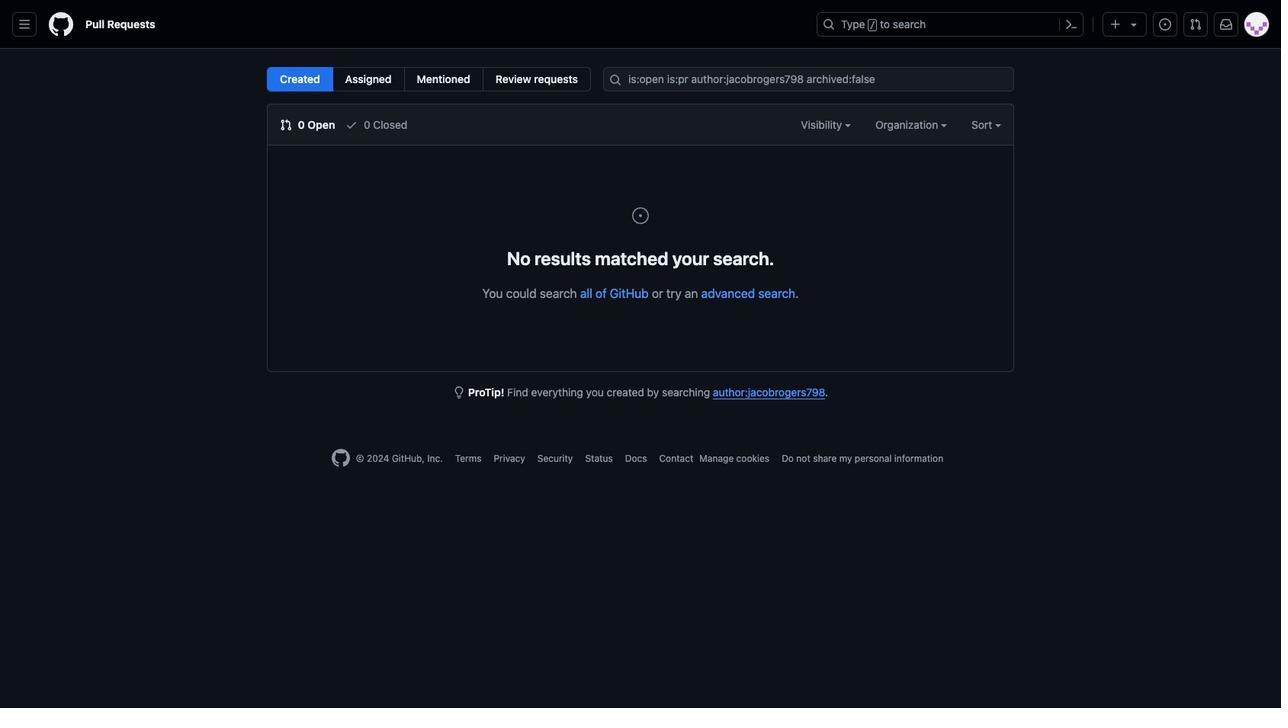 Task type: describe. For each thing, give the bounding box(es) containing it.
0 horizontal spatial git pull request image
[[280, 119, 292, 131]]

0 vertical spatial git pull request image
[[1190, 18, 1202, 31]]

triangle down image
[[1128, 18, 1140, 31]]

light bulb image
[[453, 387, 465, 399]]

check image
[[346, 119, 358, 131]]

pull requests element
[[267, 67, 591, 92]]

issue opened image
[[632, 207, 650, 225]]



Task type: locate. For each thing, give the bounding box(es) containing it.
git pull request image left check image
[[280, 119, 292, 131]]

git pull request image
[[1190, 18, 1202, 31], [280, 119, 292, 131]]

1 vertical spatial git pull request image
[[280, 119, 292, 131]]

search image
[[610, 74, 622, 86]]

Issues search field
[[603, 67, 1015, 92]]

homepage image
[[332, 449, 350, 468]]

Search all issues text field
[[603, 67, 1015, 92]]

homepage image
[[49, 12, 73, 37]]

command palette image
[[1066, 18, 1078, 31]]

1 horizontal spatial git pull request image
[[1190, 18, 1202, 31]]

you have no unread notifications image
[[1221, 18, 1233, 31]]

issue opened image
[[1159, 18, 1172, 31]]

git pull request image right issue opened image
[[1190, 18, 1202, 31]]



Task type: vqa. For each thing, say whether or not it's contained in the screenshot.
topmost the issue opened image
yes



